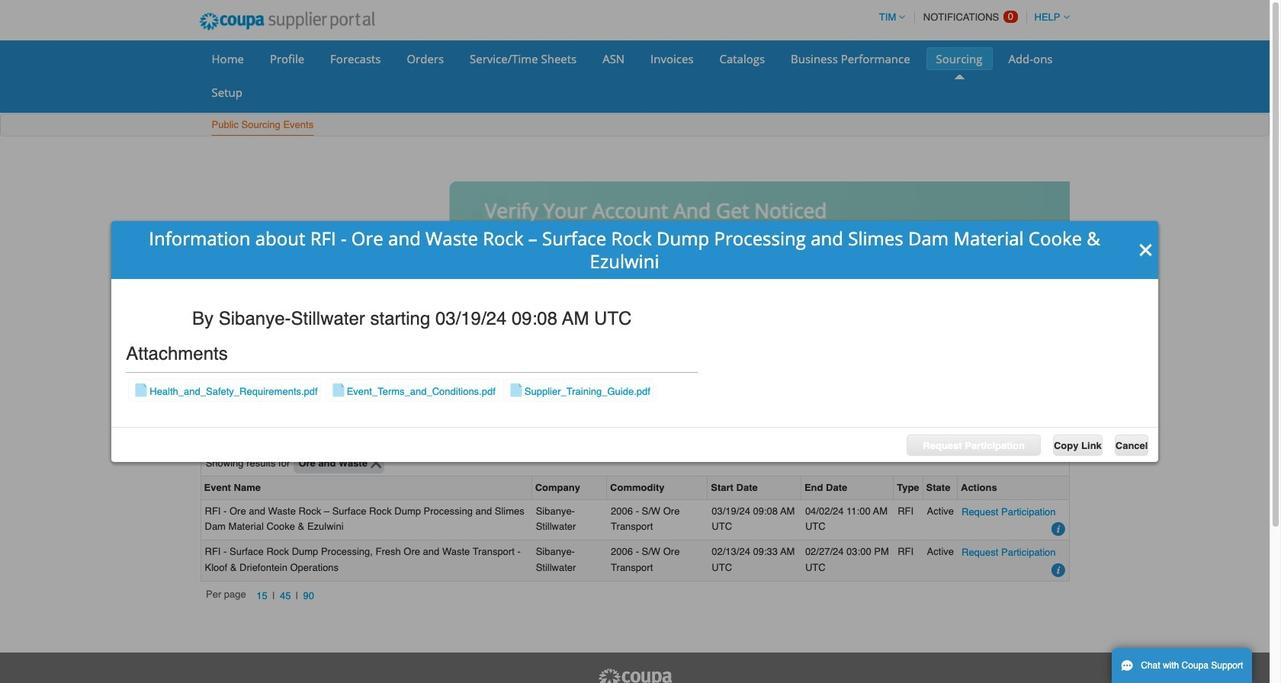 Task type: locate. For each thing, give the bounding box(es) containing it.
information about rfi - ore and waste rock – surface rock dump processing and slimes dam material cooke & ezulwini dialog
[[111, 221, 1159, 463]]

1 vertical spatial coupa supplier portal image
[[597, 668, 673, 683]]

1 horizontal spatial coupa supplier portal image
[[597, 668, 673, 683]]

navigation
[[206, 588, 319, 605]]

0 vertical spatial coupa supplier portal image
[[189, 2, 385, 40]]

coupa supplier portal image
[[189, 2, 385, 40], [597, 668, 673, 683]]

state element
[[923, 477, 958, 500]]

start date element
[[708, 477, 801, 500]]

actions element
[[958, 477, 1069, 500]]

0 horizontal spatial coupa supplier portal image
[[189, 2, 385, 40]]

tab list
[[200, 400, 1070, 422]]

Search text field
[[957, 426, 1063, 448]]



Task type: vqa. For each thing, say whether or not it's contained in the screenshot.
Previous ICON
yes



Task type: describe. For each thing, give the bounding box(es) containing it.
close image
[[1139, 242, 1154, 257]]

previous image
[[216, 242, 228, 255]]

commodity element
[[607, 477, 708, 500]]

end date element
[[801, 477, 894, 500]]

type element
[[894, 477, 923, 500]]

search image
[[1045, 430, 1058, 444]]

clear filter image
[[371, 458, 382, 469]]

event name element
[[201, 477, 532, 500]]

company element
[[532, 477, 607, 500]]



